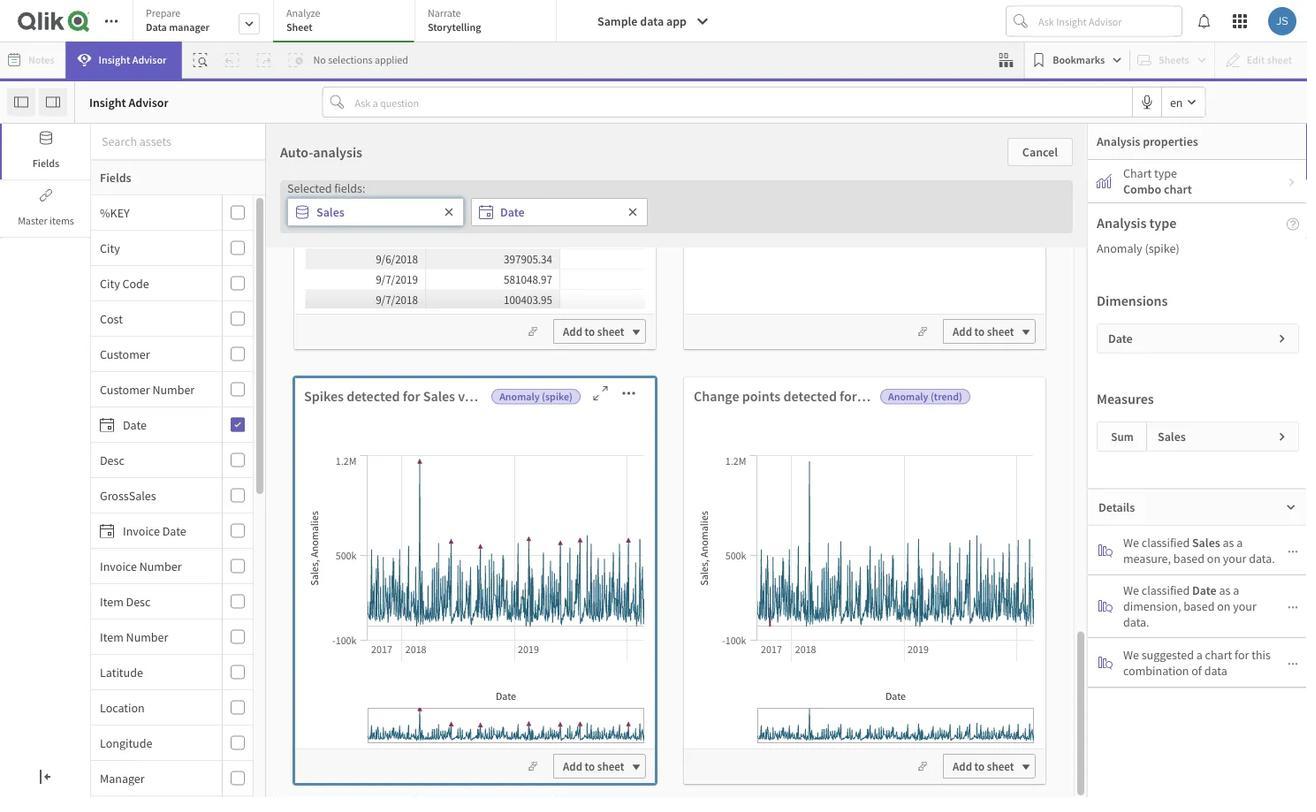 Task type: describe. For each thing, give the bounding box(es) containing it.
sample data app button
[[587, 7, 720, 35]]

item for item desc
[[100, 594, 124, 610]]

explore the data
[[376, 470, 475, 488]]

%key button
[[91, 205, 218, 221]]

create
[[819, 470, 859, 488]]

fields:
[[334, 180, 365, 196]]

analysis for analysis properties
[[1097, 133, 1141, 149]]

9/7/2018
[[376, 292, 418, 307]]

latitude
[[100, 664, 143, 680]]

measures
[[1097, 390, 1154, 408]]

combo chart image
[[1097, 174, 1111, 188]]

data inside explore your data directly or let qlik generate insights for you with
[[401, 506, 424, 522]]

insight advisor inside dropdown button
[[99, 53, 167, 67]]

a inside we suggested a chart for this combination of data
[[1197, 647, 1203, 663]]

analytics
[[890, 470, 945, 488]]

cost button
[[91, 311, 218, 327]]

for inside explore your data directly or let qlik generate insights for you with
[[440, 530, 455, 545]]

invoice for invoice date
[[123, 523, 160, 539]]

prepare data manager
[[146, 6, 210, 34]]

any
[[492, 553, 510, 569]]

we inside we suggested a chart for this combination of data
[[1124, 647, 1140, 663]]

city code
[[100, 275, 149, 291]]

sample data app
[[598, 13, 687, 29]]

Ask Insight Advisor text field
[[1035, 7, 1182, 35]]

0 vertical spatial anomaly (spike)
[[1097, 240, 1180, 256]]

city for city
[[100, 240, 120, 256]]

analyze sheet
[[286, 6, 320, 34]]

adding
[[728, 267, 790, 293]]

grosssales menu item
[[91, 478, 253, 514]]

a for as a measure, based on your data.
[[1237, 534, 1243, 550]]

3 analyze image from the top
[[1099, 656, 1113, 670]]

grosssales button
[[91, 488, 218, 503]]

2 values from the left
[[895, 387, 934, 405]]

storytelling
[[428, 20, 481, 34]]

1 horizontal spatial desc
[[126, 594, 151, 610]]

cost menu item
[[91, 301, 253, 337]]

help image
[[1287, 217, 1300, 230]]

, for spikes detected for sales values over date
[[307, 558, 321, 562]]

deselect field image for date
[[628, 207, 638, 217]]

as a dimension, based on your data.
[[1124, 583, 1257, 630]]

city code menu item
[[91, 266, 253, 301]]

. save any insights you discover to this sheet.
[[337, 553, 514, 596]]

new for create
[[861, 470, 887, 488]]

data. for as a measure, based on your data.
[[1249, 550, 1276, 566]]

sheet. inside . any found insights can be saved to this sheet.
[[638, 580, 669, 596]]

on for sales
[[1207, 550, 1221, 566]]

item number
[[100, 629, 168, 645]]

for up explore the data at the bottom left of the page
[[403, 387, 420, 405]]

start
[[935, 506, 959, 522]]

bookmarks button
[[1028, 46, 1126, 74]]

and
[[916, 532, 936, 548]]

dimension,
[[1124, 599, 1182, 614]]

invoice date button
[[91, 523, 218, 539]]

invoice number menu item
[[91, 549, 253, 584]]

. any found insights can be saved to this sheet.
[[565, 530, 742, 596]]

hide properties image
[[46, 95, 60, 109]]

data left 'using'
[[689, 506, 712, 522]]

sum button
[[1098, 423, 1148, 451]]

save
[[464, 553, 489, 569]]

we classified sales
[[1124, 534, 1221, 550]]

be
[[662, 556, 675, 572]]

sales up we classified date
[[1193, 534, 1221, 550]]

selected
[[287, 180, 332, 196]]

choose an option below to get started adding to this sheet...
[[389, 267, 919, 293]]

(trend)
[[931, 390, 963, 404]]

your inside as a dimension, based on your data.
[[1234, 599, 1257, 614]]

small image
[[1288, 602, 1299, 613]]

master items
[[18, 214, 74, 228]]

ask insight advisor
[[607, 531, 697, 546]]

based for date
[[1184, 599, 1215, 614]]

discover
[[402, 580, 445, 596]]

chart type combo chart
[[1124, 165, 1192, 197]]

date down "customer number"
[[123, 417, 147, 433]]

menu inside 'choose an option below to get started adding to this sheet...' application
[[91, 195, 266, 798]]

as for date
[[1220, 583, 1231, 599]]

sample
[[598, 13, 638, 29]]

0 horizontal spatial anomaly (spike)
[[500, 390, 573, 404]]

advisor up discover
[[410, 554, 447, 569]]

date left the full screen icon
[[530, 387, 558, 405]]

for left anomaly (trend)
[[840, 387, 857, 405]]

manager button
[[91, 770, 218, 786]]

%key menu item
[[91, 195, 253, 231]]

. for question?
[[709, 530, 712, 545]]

customer for customer
[[100, 346, 150, 362]]

to start creating visualizations and build your new sheet.
[[799, 506, 965, 572]]

no selections applied
[[313, 53, 408, 67]]

anomaly for spikes detected for sales values over date
[[500, 390, 540, 404]]

choose an option below to get started adding to this sheet... application
[[0, 0, 1308, 798]]

your inside as a measure, based on your data.
[[1223, 550, 1247, 566]]

bookmarks
[[1053, 53, 1105, 67]]

explore for explore your data directly or let qlik generate insights for you with
[[334, 506, 372, 522]]

prepare
[[146, 6, 181, 20]]

choose
[[389, 267, 455, 293]]

customer number menu item
[[91, 372, 253, 408]]

advisor down insight advisor dropdown button
[[129, 94, 169, 110]]

spikes detected for sales values over date
[[304, 387, 558, 405]]

longitude menu item
[[91, 726, 253, 761]]

a for as a dimension, based on your data.
[[1233, 583, 1240, 599]]

master
[[18, 214, 47, 228]]

chart
[[1124, 165, 1152, 181]]

number for customer number
[[152, 381, 195, 397]]

search image
[[586, 530, 607, 546]]

analysis for analysis type
[[1097, 214, 1147, 232]]

started
[[662, 267, 724, 293]]

analysis properties
[[1097, 133, 1199, 149]]

hide assets image
[[14, 95, 28, 109]]

insights inside explore your data directly or let qlik generate insights for you with
[[397, 530, 438, 545]]

latitude button
[[91, 664, 218, 680]]

sum
[[1112, 429, 1134, 444]]

in
[[657, 506, 667, 522]]

small image inside we suggested a chart for this combination of data button
[[1288, 658, 1299, 669]]

cancel button
[[1008, 138, 1073, 166]]

sales down selected fields:
[[316, 204, 345, 220]]

1 detected from the left
[[347, 387, 400, 405]]

dimensions
[[1097, 292, 1168, 309]]

item desc menu item
[[91, 584, 253, 620]]

you inside explore your data directly or let qlik generate insights for you with
[[457, 530, 476, 545]]

new for find
[[590, 506, 612, 522]]

details
[[1099, 500, 1135, 515]]

combo
[[1124, 181, 1162, 197]]

manager menu item
[[91, 761, 253, 797]]

customer number button
[[91, 381, 218, 397]]

2 vertical spatial insight advisor
[[374, 554, 447, 569]]

full screen image
[[587, 385, 615, 402]]

to inside to start creating visualizations and build your new sheet.
[[922, 506, 933, 522]]

invoice date menu item
[[91, 514, 253, 549]]

selected fields:
[[287, 180, 365, 196]]

this left sheet...
[[817, 267, 850, 293]]

create new analytics
[[819, 470, 945, 488]]

change
[[694, 387, 740, 405]]

item number button
[[91, 629, 218, 645]]

2 over from the left
[[937, 387, 964, 405]]

insights left in
[[615, 506, 655, 522]]

manager
[[100, 770, 145, 786]]

your inside explore your data directly or let qlik generate insights for you with
[[375, 506, 398, 522]]

deselect field image for sales
[[444, 207, 454, 217]]

item for item number
[[100, 629, 124, 645]]

tab list inside 'choose an option below to get started adding to this sheet...' application
[[133, 0, 563, 44]]

item number menu item
[[91, 620, 253, 655]]

chart for a
[[1206, 647, 1233, 663]]

sheet...
[[854, 267, 919, 293]]

cancel
[[1023, 144, 1058, 160]]

explore your data directly or let qlik generate insights for you with
[[334, 506, 518, 545]]

date up 397905.34 on the top of the page
[[500, 204, 525, 220]]

explore for explore the data
[[376, 470, 422, 488]]

1 values from the left
[[458, 387, 497, 405]]

analyze image for measure,
[[1099, 543, 1113, 557]]

suggested
[[1142, 647, 1194, 663]]

edit
[[859, 507, 879, 522]]

smart search image
[[193, 53, 207, 67]]

9/6/2018
[[376, 252, 418, 266]]

option
[[486, 267, 544, 293]]

no
[[313, 53, 326, 67]]

ask
[[607, 531, 624, 546]]

change points detected for sales values over date
[[694, 387, 995, 405]]



Task type: locate. For each thing, give the bounding box(es) containing it.
2 classified from the top
[[1142, 583, 1190, 599]]

we for as a measure, based on your data.
[[1124, 534, 1140, 550]]

directly
[[426, 506, 465, 522]]

points
[[742, 387, 781, 405]]

0 horizontal spatial (spike)
[[542, 390, 573, 404]]

advisor inside dropdown button
[[132, 53, 167, 67]]

0 horizontal spatial anomaly
[[500, 390, 540, 404]]

invoice inside menu item
[[100, 558, 137, 574]]

1 analyze image from the top
[[1099, 543, 1113, 557]]

number up item desc button
[[139, 558, 182, 574]]

chart right 'combo'
[[1164, 181, 1192, 197]]

edit sheet
[[859, 507, 908, 522]]

on inside as a dimension, based on your data.
[[1218, 599, 1231, 614]]

number inside "menu item"
[[152, 381, 195, 397]]

1 , from the left
[[307, 558, 321, 562]]

3 we from the top
[[1124, 647, 1140, 663]]

0 horizontal spatial ,
[[307, 558, 321, 562]]

sales left (trend)
[[860, 387, 892, 405]]

number for item number
[[126, 629, 168, 645]]

2 vertical spatial we
[[1124, 647, 1140, 663]]

0 horizontal spatial fields
[[32, 156, 59, 170]]

1 horizontal spatial fields
[[100, 170, 131, 186]]

sales up explore the data at the bottom left of the page
[[423, 387, 455, 405]]

sheet
[[597, 324, 625, 339], [987, 324, 1014, 339], [881, 507, 908, 522], [597, 759, 625, 774], [987, 759, 1014, 774]]

1 vertical spatial anomaly (spike)
[[500, 390, 573, 404]]

0 vertical spatial .
[[709, 530, 712, 545]]

invoice up item desc
[[100, 558, 137, 574]]

number
[[152, 381, 195, 397], [139, 558, 182, 574], [126, 629, 168, 645]]

sales right sum button
[[1158, 429, 1186, 445]]

2 horizontal spatial anomaly
[[1097, 240, 1143, 256]]

anomaly down analysis type
[[1097, 240, 1143, 256]]

0 vertical spatial item
[[100, 594, 124, 610]]

an
[[459, 267, 482, 293]]

for down directly
[[440, 530, 455, 545]]

sheet. for data
[[482, 580, 514, 596]]

this down save
[[461, 580, 480, 596]]

based up we classified date
[[1174, 550, 1205, 566]]

.
[[709, 530, 712, 545], [459, 553, 462, 569]]

menu containing %key
[[91, 195, 266, 798]]

1 horizontal spatial deselect field image
[[628, 207, 638, 217]]

city menu item
[[91, 231, 253, 266]]

insights down generate
[[337, 580, 378, 596]]

number for invoice number
[[139, 558, 182, 574]]

based for sales
[[1174, 550, 1205, 566]]

city button
[[91, 240, 218, 256]]

1 vertical spatial as
[[1220, 583, 1231, 599]]

data right of
[[1205, 663, 1228, 679]]

insights inside . save any insights you discover to this sheet.
[[337, 580, 378, 596]]

analyze image for dimension,
[[1099, 599, 1113, 614]]

0 horizontal spatial the
[[425, 470, 445, 488]]

date right (trend)
[[967, 387, 995, 405]]

more image
[[615, 385, 643, 402]]

advisor
[[132, 53, 167, 67], [129, 94, 169, 110], [661, 531, 697, 546], [410, 554, 447, 569]]

location menu item
[[91, 690, 253, 726]]

analyze image left combination at the right of the page
[[1099, 656, 1113, 670]]

Search assets text field
[[91, 125, 266, 157]]

0 vertical spatial explore
[[376, 470, 422, 488]]

a inside as a dimension, based on your data.
[[1233, 583, 1240, 599]]

data inside we suggested a chart for this combination of data
[[1205, 663, 1228, 679]]

(spike) down analysis type
[[1145, 240, 1180, 256]]

type inside chart type combo chart
[[1155, 165, 1178, 181]]

number inside menu item
[[126, 629, 168, 645]]

customer down customer button
[[100, 381, 150, 397]]

1 vertical spatial insight advisor
[[89, 94, 169, 110]]

1 vertical spatial we
[[1124, 583, 1140, 599]]

found
[[565, 556, 596, 572]]

type for analysis
[[1150, 214, 1177, 232]]

desc down invoice number
[[126, 594, 151, 610]]

as right we classified sales
[[1223, 534, 1235, 550]]

chart for combo
[[1164, 181, 1192, 197]]

a right suggested
[[1197, 647, 1203, 663]]

customer button
[[91, 346, 218, 362]]

spikes
[[304, 387, 344, 405]]

of
[[1192, 663, 1202, 679]]

grosssales
[[100, 488, 156, 503]]

1 horizontal spatial (spike)
[[1145, 240, 1180, 256]]

1 vertical spatial number
[[139, 558, 182, 574]]

0 horizontal spatial .
[[459, 553, 462, 569]]

number down customer menu item
[[152, 381, 195, 397]]

tab list
[[133, 0, 563, 44]]

1 city from the top
[[100, 240, 120, 256]]

city
[[100, 240, 120, 256], [100, 275, 120, 291]]

based inside as a dimension, based on your data.
[[1184, 599, 1215, 614]]

data. inside as a measure, based on your data.
[[1249, 550, 1276, 566]]

based right dimension, at right bottom
[[1184, 599, 1215, 614]]

your inside to start creating visualizations and build your new sheet.
[[841, 556, 864, 572]]

data. for as a dimension, based on your data.
[[1124, 614, 1150, 630]]

a right we classified sales
[[1237, 534, 1243, 550]]

0 horizontal spatial deselect field image
[[444, 207, 454, 217]]

date down grosssales menu item
[[162, 523, 186, 539]]

1 vertical spatial desc
[[126, 594, 151, 610]]

sheet.
[[891, 556, 923, 572], [482, 580, 514, 596], [638, 580, 669, 596]]

manager
[[169, 20, 210, 34]]

generate
[[350, 530, 395, 545]]

0 vertical spatial invoice
[[123, 523, 160, 539]]

anomaly (spike) left the full screen icon
[[500, 390, 573, 404]]

insight inside dropdown button
[[99, 53, 130, 67]]

chart
[[1164, 181, 1192, 197], [1206, 647, 1233, 663]]

date down dimensions
[[1109, 331, 1133, 347]]

this down 'any'
[[723, 556, 742, 572]]

0 vertical spatial type
[[1155, 165, 1178, 181]]

analyze image left 'measure,'
[[1099, 543, 1113, 557]]

find new insights in the data using
[[565, 506, 743, 522]]

insights inside . any found insights can be saved to this sheet.
[[598, 556, 638, 572]]

9/7/2019
[[376, 272, 418, 286]]

data
[[146, 20, 167, 34]]

1 vertical spatial on
[[1218, 599, 1231, 614]]

1 vertical spatial analyze image
[[1099, 599, 1113, 614]]

to inside . save any insights you discover to this sheet.
[[448, 580, 458, 596]]

insight advisor
[[99, 53, 167, 67], [89, 94, 169, 110], [374, 554, 447, 569]]

or
[[468, 506, 479, 522]]

0 horizontal spatial desc
[[100, 452, 124, 468]]

location button
[[91, 700, 218, 716]]

0 vertical spatial we
[[1124, 534, 1140, 550]]

2 vertical spatial number
[[126, 629, 168, 645]]

question?
[[646, 470, 705, 488]]

have a question?
[[602, 470, 705, 488]]

sheet. inside to start creating visualizations and build your new sheet.
[[891, 556, 923, 572]]

. inside . any found insights can be saved to this sheet.
[[709, 530, 712, 545]]

we down details
[[1124, 534, 1140, 550]]

1 horizontal spatial data.
[[1249, 550, 1276, 566]]

explore up explore your data directly or let qlik generate insights for you with
[[376, 470, 422, 488]]

sheet. down can
[[638, 580, 669, 596]]

explore
[[376, 470, 422, 488], [334, 506, 372, 522]]

1 horizontal spatial ,
[[697, 558, 711, 562]]

0 vertical spatial as
[[1223, 534, 1235, 550]]

insight advisor up discover
[[374, 554, 447, 569]]

1 horizontal spatial sheet.
[[638, 580, 669, 596]]

customer menu item
[[91, 337, 253, 372]]

1 horizontal spatial anomaly (spike)
[[1097, 240, 1180, 256]]

build
[[938, 532, 965, 548]]

classified for dimension,
[[1142, 583, 1190, 599]]

0 vertical spatial you
[[457, 530, 476, 545]]

1 vertical spatial data.
[[1124, 614, 1150, 630]]

with
[[479, 530, 502, 545]]

advisor down data
[[132, 53, 167, 67]]

date down as a measure, based on your data.
[[1193, 583, 1217, 599]]

. inside . save any insights you discover to this sheet.
[[459, 553, 462, 569]]

as a measure, based on your data.
[[1124, 534, 1276, 566]]

item up item number
[[100, 594, 124, 610]]

as for sales
[[1223, 534, 1235, 550]]

the right in
[[670, 506, 687, 522]]

0 horizontal spatial over
[[500, 387, 527, 405]]

1 customer from the top
[[100, 346, 150, 362]]

on right we classified date
[[1218, 599, 1231, 614]]

sheet. down the and
[[891, 556, 923, 572]]

data up 'or'
[[448, 470, 475, 488]]

for
[[403, 387, 420, 405], [840, 387, 857, 405], [440, 530, 455, 545], [1235, 647, 1250, 663]]

0 vertical spatial data.
[[1249, 550, 1276, 566]]

invoice inside "menu item"
[[123, 523, 160, 539]]

1 vertical spatial analysis
[[1097, 214, 1147, 232]]

1 vertical spatial new
[[590, 506, 612, 522]]

a right have
[[636, 470, 643, 488]]

anomaly left (trend)
[[889, 390, 929, 404]]

date button
[[91, 417, 218, 433]]

for inside we suggested a chart for this combination of data
[[1235, 647, 1250, 663]]

data. inside as a dimension, based on your data.
[[1124, 614, 1150, 630]]

we classified date
[[1124, 583, 1217, 599]]

invoice date
[[123, 523, 186, 539]]

0 horizontal spatial you
[[380, 580, 399, 596]]

properties
[[1143, 133, 1199, 149]]

invoice for invoice number
[[100, 558, 137, 574]]

2 horizontal spatial sheet.
[[891, 556, 923, 572]]

data
[[640, 13, 664, 29], [448, 470, 475, 488], [401, 506, 424, 522], [689, 506, 712, 522], [1205, 663, 1228, 679]]

combination
[[1124, 663, 1189, 679]]

0 vertical spatial insight advisor
[[99, 53, 167, 67]]

as inside as a dimension, based on your data.
[[1220, 583, 1231, 599]]

2 city from the top
[[100, 275, 120, 291]]

new right find
[[590, 506, 612, 522]]

1 master items button from the left
[[0, 181, 90, 237]]

add
[[563, 324, 583, 339], [953, 324, 972, 339], [563, 759, 583, 774], [953, 759, 972, 774]]

this inside . save any insights you discover to this sheet.
[[461, 580, 480, 596]]

as down as a measure, based on your data.
[[1220, 583, 1231, 599]]

auto-
[[280, 143, 313, 161]]

1 classified from the top
[[1142, 534, 1190, 550]]

1 vertical spatial explore
[[334, 506, 372, 522]]

customer
[[100, 346, 150, 362], [100, 381, 150, 397]]

fields up '%key'
[[100, 170, 131, 186]]

1 horizontal spatial the
[[670, 506, 687, 522]]

0 horizontal spatial values
[[458, 387, 497, 405]]

2 vertical spatial analyze image
[[1099, 656, 1113, 670]]

1 vertical spatial invoice
[[100, 558, 137, 574]]

analyze image
[[1099, 543, 1113, 557], [1099, 599, 1113, 614], [1099, 656, 1113, 670]]

can
[[641, 556, 659, 572]]

type right chart
[[1155, 165, 1178, 181]]

john smith image
[[1269, 7, 1297, 35]]

1 horizontal spatial detected
[[784, 387, 837, 405]]

longitude
[[100, 735, 152, 751]]

chart inside we suggested a chart for this combination of data
[[1206, 647, 1233, 663]]

analysis type
[[1097, 214, 1177, 232]]

latitude menu item
[[91, 655, 253, 690]]

new down visualizations
[[867, 556, 889, 572]]

0 vertical spatial on
[[1207, 550, 1221, 566]]

0 vertical spatial customer
[[100, 346, 150, 362]]

customer inside "menu item"
[[100, 381, 150, 397]]

menu
[[91, 195, 266, 798]]

1 vertical spatial chart
[[1206, 647, 1233, 663]]

number down item desc button
[[126, 629, 168, 645]]

analyze image left dimension, at right bottom
[[1099, 599, 1113, 614]]

desc up grosssales
[[100, 452, 124, 468]]

1 horizontal spatial chart
[[1206, 647, 1233, 663]]

as inside as a measure, based on your data.
[[1223, 534, 1235, 550]]

Ask a question text field
[[351, 88, 1132, 116]]

2 analyze image from the top
[[1099, 599, 1113, 614]]

1 vertical spatial customer
[[100, 381, 150, 397]]

1 vertical spatial (spike)
[[542, 390, 573, 404]]

tab list containing prepare
[[133, 0, 563, 44]]

1 horizontal spatial values
[[895, 387, 934, 405]]

your down visualizations
[[841, 556, 864, 572]]

%key
[[100, 205, 130, 221]]

master items button
[[0, 181, 90, 237], [2, 181, 90, 237]]

item desc button
[[91, 594, 218, 610]]

selections
[[328, 53, 373, 67]]

measure,
[[1124, 550, 1171, 566]]

classified down 'measure,'
[[1142, 583, 1190, 599]]

city down '%key'
[[100, 240, 120, 256]]

. left 'any'
[[709, 530, 712, 545]]

0 vertical spatial classified
[[1142, 534, 1190, 550]]

1 horizontal spatial explore
[[376, 470, 422, 488]]

1 vertical spatial classified
[[1142, 583, 1190, 599]]

to inside . any found insights can be saved to this sheet.
[[710, 556, 721, 572]]

0 vertical spatial analyze image
[[1099, 543, 1113, 557]]

data left directly
[[401, 506, 424, 522]]

0 vertical spatial number
[[152, 381, 195, 397]]

0 vertical spatial analysis
[[1097, 133, 1141, 149]]

this inside we suggested a chart for this combination of data
[[1252, 647, 1271, 663]]

1 horizontal spatial over
[[937, 387, 964, 405]]

2 analysis from the top
[[1097, 214, 1147, 232]]

type for chart
[[1155, 165, 1178, 181]]

2 detected from the left
[[784, 387, 837, 405]]

1 horizontal spatial you
[[457, 530, 476, 545]]

397905.34
[[504, 252, 553, 266]]

add to sheet
[[563, 324, 625, 339], [953, 324, 1014, 339], [563, 759, 625, 774], [953, 759, 1014, 774]]

any
[[714, 530, 733, 545]]

new right create
[[861, 470, 887, 488]]

0 vertical spatial chart
[[1164, 181, 1192, 197]]

detected right the points at the right of page
[[784, 387, 837, 405]]

customer number
[[100, 381, 195, 397]]

chart inside chart type combo chart
[[1164, 181, 1192, 197]]

you left discover
[[380, 580, 399, 596]]

2 master items button from the left
[[2, 181, 90, 237]]

anomaly left the full screen icon
[[500, 390, 540, 404]]

1 analysis from the top
[[1097, 133, 1141, 149]]

we
[[1124, 534, 1140, 550], [1124, 583, 1140, 599], [1124, 647, 1140, 663]]

date menu item
[[91, 408, 253, 443]]

insight advisor button
[[66, 42, 182, 79]]

item up latitude
[[100, 629, 124, 645]]

small image
[[1287, 177, 1298, 188], [1277, 333, 1288, 344], [1277, 431, 1288, 442], [1286, 502, 1297, 513], [1288, 546, 1299, 557], [1288, 658, 1299, 669]]

0 vertical spatial based
[[1174, 550, 1205, 566]]

item inside menu item
[[100, 629, 124, 645]]

2 customer from the top
[[100, 381, 150, 397]]

insights down directly
[[397, 530, 438, 545]]

customer down cost
[[100, 346, 150, 362]]

item inside menu item
[[100, 594, 124, 610]]

1 vertical spatial the
[[670, 506, 687, 522]]

new inside to start creating visualizations and build your new sheet.
[[867, 556, 889, 572]]

your
[[375, 506, 398, 522], [1223, 550, 1247, 566], [841, 556, 864, 572], [1234, 599, 1257, 614]]

let
[[481, 506, 495, 522]]

on for date
[[1218, 599, 1231, 614]]

this inside . any found insights can be saved to this sheet.
[[723, 556, 742, 572]]

a inside as a measure, based on your data.
[[1237, 534, 1243, 550]]

analysis up chart
[[1097, 133, 1141, 149]]

to
[[607, 267, 625, 293], [794, 267, 813, 293], [585, 324, 595, 339], [975, 324, 985, 339], [922, 506, 933, 522], [710, 556, 721, 572], [448, 580, 458, 596], [585, 759, 595, 774], [975, 759, 985, 774]]

city left code
[[100, 275, 120, 291]]

have
[[602, 470, 633, 488]]

anomaly for change points detected for sales values over date
[[889, 390, 929, 404]]

anomaly (spike) down analysis type
[[1097, 240, 1180, 256]]

0 horizontal spatial explore
[[334, 506, 372, 522]]

for right of
[[1235, 647, 1250, 663]]

2 item from the top
[[100, 629, 124, 645]]

0 horizontal spatial detected
[[347, 387, 400, 405]]

insight advisor down insight advisor dropdown button
[[89, 94, 169, 110]]

0 vertical spatial the
[[425, 470, 445, 488]]

classified up we classified date
[[1142, 534, 1190, 550]]

0 vertical spatial (spike)
[[1145, 240, 1180, 256]]

qlik
[[497, 506, 518, 522]]

find
[[565, 506, 588, 522]]

2 , from the left
[[697, 558, 711, 562]]

your right we classified sales
[[1223, 550, 1247, 566]]

0 vertical spatial new
[[861, 470, 887, 488]]

0 horizontal spatial sheet.
[[482, 580, 514, 596]]

1 we from the top
[[1124, 534, 1140, 550]]

items
[[50, 214, 74, 228]]

en
[[1170, 94, 1183, 110]]

advisor up "be"
[[661, 531, 697, 546]]

(spike) left the full screen icon
[[542, 390, 573, 404]]

2 vertical spatial new
[[867, 556, 889, 572]]

a for have a question?
[[636, 470, 643, 488]]

data. up suggested
[[1124, 614, 1150, 630]]

on up as a dimension, based on your data.
[[1207, 550, 1221, 566]]

analysis down 'combo'
[[1097, 214, 1147, 232]]

1 vertical spatial type
[[1150, 214, 1177, 232]]

on inside as a measure, based on your data.
[[1207, 550, 1221, 566]]

. for data
[[459, 553, 462, 569]]

deselect field image up 'get'
[[628, 207, 638, 217]]

applied
[[375, 53, 408, 67]]

city for city code
[[100, 275, 120, 291]]

a down as a measure, based on your data.
[[1233, 583, 1240, 599]]

cost
[[100, 311, 123, 327]]

chart right of
[[1206, 647, 1233, 663]]

1 over from the left
[[500, 387, 527, 405]]

data left app
[[640, 13, 664, 29]]

explore inside explore your data directly or let qlik generate insights for you with
[[334, 506, 372, 522]]

we for as a dimension, based on your data.
[[1124, 583, 1140, 599]]

below
[[548, 267, 603, 293]]

1 vertical spatial .
[[459, 553, 462, 569]]

deselect field image
[[444, 207, 454, 217], [628, 207, 638, 217]]

sheet. down any
[[482, 580, 514, 596]]

on
[[1207, 550, 1221, 566], [1218, 599, 1231, 614]]

2 we from the top
[[1124, 583, 1140, 599]]

. left save
[[459, 553, 462, 569]]

insights down ask
[[598, 556, 638, 572]]

data. up as a dimension, based on your data.
[[1249, 550, 1276, 566]]

2 deselect field image from the left
[[628, 207, 638, 217]]

1 vertical spatial based
[[1184, 599, 1215, 614]]

1 vertical spatial you
[[380, 580, 399, 596]]

based inside as a measure, based on your data.
[[1174, 550, 1205, 566]]

we down 'measure,'
[[1124, 583, 1140, 599]]

desc menu item
[[91, 443, 253, 478]]

classified
[[1142, 534, 1190, 550], [1142, 583, 1190, 599]]

a
[[636, 470, 643, 488], [1237, 534, 1243, 550], [1233, 583, 1240, 599], [1197, 647, 1203, 663]]

type
[[1155, 165, 1178, 181], [1150, 214, 1177, 232]]

1 item from the top
[[100, 594, 124, 610]]

code
[[122, 275, 149, 291]]

type down 'combo'
[[1150, 214, 1177, 232]]

selections tool image
[[999, 53, 1013, 67]]

this right of
[[1252, 647, 1271, 663]]

, for change points detected for sales values over date
[[697, 558, 711, 562]]

get
[[630, 267, 658, 293]]

sheet. for analytics
[[891, 556, 923, 572]]

0 horizontal spatial data.
[[1124, 614, 1150, 630]]

narrate
[[428, 6, 461, 20]]

customer for customer number
[[100, 381, 150, 397]]

customer inside menu item
[[100, 346, 150, 362]]

1 horizontal spatial .
[[709, 530, 712, 545]]

1 deselect field image from the left
[[444, 207, 454, 217]]

1 vertical spatial city
[[100, 275, 120, 291]]

0 vertical spatial city
[[100, 240, 120, 256]]

0 horizontal spatial chart
[[1164, 181, 1192, 197]]

fields up master items
[[32, 156, 59, 170]]

your left small image
[[1234, 599, 1257, 614]]

you left with
[[457, 530, 476, 545]]

classified for measure,
[[1142, 534, 1190, 550]]

sheet. inside . save any insights you discover to this sheet.
[[482, 580, 514, 596]]

deselect field image up choose
[[444, 207, 454, 217]]

number inside menu item
[[139, 558, 182, 574]]

insight advisor down data
[[99, 53, 167, 67]]

location
[[100, 700, 145, 716]]

insight
[[99, 53, 130, 67], [89, 94, 126, 110], [626, 531, 659, 546], [374, 554, 408, 569]]

you inside . save any insights you discover to this sheet.
[[380, 580, 399, 596]]

we left suggested
[[1124, 647, 1140, 663]]

detected right the spikes
[[347, 387, 400, 405]]

0 vertical spatial desc
[[100, 452, 124, 468]]

1 vertical spatial item
[[100, 629, 124, 645]]

data inside button
[[640, 13, 664, 29]]

1 horizontal spatial anomaly
[[889, 390, 929, 404]]



Task type: vqa. For each thing, say whether or not it's contained in the screenshot.
Explore associated with Explore the data
yes



